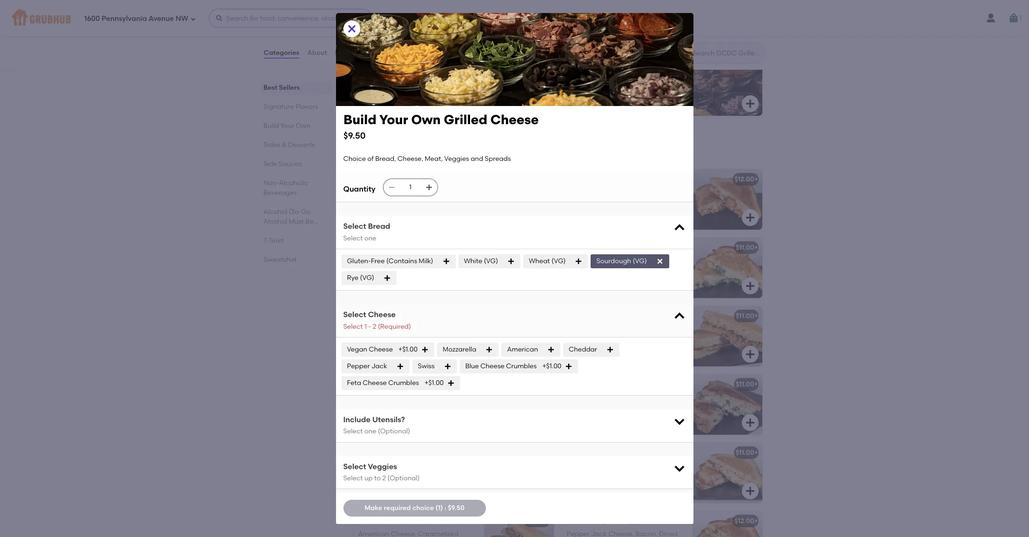 Task type: locate. For each thing, give the bounding box(es) containing it.
bbq
[[358, 312, 372, 320], [449, 335, 463, 343]]

+ for green goddess image
[[754, 244, 758, 252]]

(optional) inside "select veggies select up to 2 (optional)"
[[388, 475, 420, 483]]

2 inside the select cheese select 1 - 2 (required)
[[373, 323, 376, 331]]

tomato, inside "american cheese, diced tomato, bacon"
[[438, 189, 464, 196]]

grilled inside build your own grilled cheese $9.50 +
[[618, 86, 639, 93]]

bacon jalapeno popper image
[[693, 512, 762, 538]]

0 vertical spatial flavors
[[295, 103, 318, 111]]

bacon left jalapeno
[[567, 518, 587, 525]]

sourdough (vg)
[[597, 257, 647, 265]]

sellers
[[375, 31, 407, 43], [279, 84, 300, 92]]

and inside cheddar cheese, diced jalapeno, pulled pork, mac and chees, bbq sauce
[[412, 335, 424, 343]]

swiss
[[418, 363, 435, 370], [358, 462, 375, 470]]

0 horizontal spatial jack
[[371, 363, 387, 370]]

0 horizontal spatial buffalo
[[358, 244, 381, 252]]

one inside select bread select one
[[365, 234, 376, 242]]

diced inside cheddar cheese, diced jalapeno, pulled pork, mac and chees, bbq sauce
[[415, 325, 434, 333]]

0 vertical spatial blue
[[383, 244, 397, 252]]

signature up famous at the top left of page
[[351, 137, 399, 149]]

swiss inside swiss cheese, pastrami, sauekraut, mustard
[[358, 462, 375, 470]]

bbq inside cheddar cheese, diced jalapeno, pulled pork, mac and chees, bbq sauce
[[449, 335, 463, 343]]

bbq up -
[[358, 312, 372, 320]]

young
[[358, 175, 378, 183]]

cheesesteak image
[[484, 512, 554, 538]]

0 vertical spatial 1
[[1020, 14, 1022, 22]]

1 horizontal spatial basil,
[[658, 257, 675, 265]]

1600
[[84, 14, 100, 23]]

1 vertical spatial crumbles
[[388, 379, 419, 387]]

green goddess image
[[693, 238, 762, 298]]

2 one from the top
[[365, 428, 376, 436]]

celery, down milk)
[[428, 266, 448, 274]]

sellers inside best sellers most ordered on grubhub
[[375, 31, 407, 43]]

1 horizontal spatial jack
[[591, 189, 607, 196]]

mozzarella, feta cheese, spinach, tomato, diced red onion
[[358, 394, 466, 411]]

0 vertical spatial pizza
[[567, 449, 584, 457]]

pizza left sauce,
[[567, 472, 583, 480]]

flavors:
[[424, 151, 445, 157]]

1 vertical spatial (optional)
[[388, 475, 420, 483]]

1 $12.00 from the top
[[735, 175, 754, 183]]

(vg) for wheat (vg)
[[552, 257, 566, 265]]

1 horizontal spatial 2
[[382, 475, 386, 483]]

1 horizontal spatial veggies
[[444, 155, 469, 163]]

american up the blue cheese crumbles
[[507, 346, 538, 354]]

+ for buffalo blue image
[[546, 244, 550, 252]]

0 vertical spatial $12.00 +
[[735, 175, 758, 183]]

1 horizontal spatial build
[[343, 112, 376, 128]]

0 vertical spatial crunch
[[358, 266, 382, 274]]

celery,
[[428, 266, 448, 274], [653, 335, 674, 343]]

&
[[282, 141, 286, 149], [578, 151, 582, 157]]

pizza left melt
[[567, 449, 584, 457]]

sauces
[[278, 160, 302, 168]]

0 horizontal spatial $9.50
[[343, 130, 365, 141]]

and inside cheddar and pepper jack cheese, cajun crunch (bell pepper, celery, onion) remoulade
[[597, 325, 609, 333]]

(vg) right sourdough at the right of the page
[[633, 257, 647, 265]]

feta down pepper jack
[[347, 379, 361, 387]]

$13.00 for reuben
[[526, 449, 546, 457]]

pepper jack
[[347, 363, 387, 370]]

crunch up ranch
[[358, 266, 382, 274]]

$9.50 for make required choice (1) : $9.50
[[448, 505, 465, 512]]

0 horizontal spatial crunch
[[358, 266, 382, 274]]

sellers for best sellers
[[279, 84, 300, 92]]

1 vertical spatial feta
[[395, 394, 409, 402]]

1 horizontal spatial your
[[379, 112, 408, 128]]

one down include
[[365, 428, 376, 436]]

1 horizontal spatial $9.50
[[448, 505, 465, 512]]

red
[[406, 403, 418, 411]]

$11.00
[[527, 244, 546, 252], [736, 244, 754, 252], [736, 312, 754, 320], [736, 381, 754, 389], [736, 449, 754, 457]]

build your own grilled cheese $9.50 +
[[568, 86, 665, 104]]

(diced
[[383, 266, 403, 274]]

0 vertical spatial +$1.00
[[399, 346, 418, 354]]

basil, left dried
[[607, 472, 624, 480]]

1 horizontal spatial sellers
[[375, 31, 407, 43]]

mozzarella inside mozzarella and parmesan cheese, pizza sauce, basil, dried oregano
[[567, 462, 600, 470]]

cheddar up cajun in the bottom of the page
[[567, 325, 595, 333]]

blue
[[383, 244, 397, 252], [402, 257, 416, 265], [465, 363, 479, 370]]

nw
[[176, 14, 188, 23]]

(vg) right wheat
[[552, 257, 566, 265]]

(required)
[[378, 323, 411, 331]]

main navigation navigation
[[0, 0, 1029, 36]]

2 for cheese
[[373, 323, 376, 331]]

american down the bread,
[[380, 175, 411, 183]]

(optional)
[[378, 428, 410, 436], [388, 475, 420, 483]]

0 horizontal spatial build
[[263, 122, 279, 130]]

your inside tab
[[280, 122, 294, 130]]

cheese, inside the pepper jack cheese, chorizo crumble, pico de gallo, avocado crema
[[608, 189, 634, 196]]

flavors for signature flavors
[[295, 103, 318, 111]]

to
[[374, 475, 381, 483]]

crumbles up mediterranean image
[[506, 363, 537, 370]]

flavors inside tab
[[295, 103, 318, 111]]

own inside build your own grilled cheese $9.50 +
[[601, 86, 616, 93]]

avocado
[[643, 198, 671, 206]]

diced inside "american cheese, diced tomato, bacon"
[[418, 189, 437, 196]]

1 horizontal spatial mac
[[565, 151, 576, 157]]

wheat
[[529, 257, 550, 265]]

pepper up (bell
[[611, 325, 634, 333]]

best for best sellers
[[263, 84, 277, 92]]

sellers inside tab
[[279, 84, 300, 92]]

1 horizontal spatial sauce
[[407, 276, 427, 284]]

jack inside the pepper jack cheese, chorizo crumble, pico de gallo, avocado crema
[[591, 189, 607, 196]]

sides
[[263, 141, 280, 149]]

feta cheese crumbles
[[347, 379, 419, 387]]

own inside build your own grilled cheese $9.50
[[411, 112, 441, 128]]

1 horizontal spatial +$1.00
[[425, 379, 444, 387]]

and up sauce,
[[602, 462, 614, 470]]

sauce down carrot,
[[407, 276, 427, 284]]

0 vertical spatial swiss
[[418, 363, 435, 370]]

roasted
[[629, 394, 655, 402]]

build
[[568, 86, 584, 93], [343, 112, 376, 128], [263, 122, 279, 130]]

grilled
[[618, 86, 639, 93], [444, 112, 487, 128], [485, 151, 503, 157]]

1 $12.00 + from the top
[[735, 175, 758, 183]]

0 vertical spatial diced
[[418, 189, 437, 196]]

1 vertical spatial spinach,
[[438, 394, 466, 402]]

as
[[472, 151, 479, 157]]

swiss up 'mustard'
[[358, 462, 375, 470]]

mac right or
[[565, 151, 576, 157]]

2 inside "select veggies select up to 2 (optional)"
[[382, 475, 386, 483]]

select up up
[[343, 463, 366, 471]]

and up remoulade
[[597, 325, 609, 333]]

mozzarella down jalapeno,
[[443, 346, 476, 354]]

one inside include utensils? select one (optional)
[[365, 428, 376, 436]]

bbq image
[[484, 306, 554, 367]]

$11.00 for cheddar and blue cheese, buffalo crunch (diced carrot, celery, onion), ranch and hot sauce
[[527, 244, 546, 252]]

1 horizontal spatial crunch
[[587, 335, 611, 343]]

basil, right sourdough (vg)
[[658, 257, 675, 265]]

2 right -
[[373, 323, 376, 331]]

veggies left as
[[444, 155, 469, 163]]

2 pizza from the top
[[567, 472, 583, 480]]

1 horizontal spatial &
[[578, 151, 582, 157]]

2 $12.00 from the top
[[735, 518, 754, 525]]

diced up chees,
[[415, 325, 434, 333]]

american for american cheese, diced tomato, bacon
[[358, 189, 389, 196]]

+ for bacon jalapeno popper image
[[754, 518, 758, 525]]

0 vertical spatial signature
[[263, 103, 294, 111]]

bacon down the quantity
[[358, 198, 379, 206]]

2 horizontal spatial $9.50
[[568, 97, 585, 104]]

sellers up on
[[375, 31, 407, 43]]

select up 'pulled'
[[343, 311, 366, 319]]

tab
[[263, 207, 328, 227]]

0 vertical spatial one
[[365, 234, 376, 242]]

swiss for swiss
[[418, 363, 435, 370]]

sweatshirt tab
[[263, 255, 328, 265]]

1 vertical spatial +$1.00
[[542, 363, 562, 370]]

+$1.00 for vegan cheese
[[399, 346, 418, 354]]

& inside signature flavors gcdc's famous signature flavors: available as a grilled cheese, patty melt, or mac & cheese bowl.
[[578, 151, 582, 157]]

1 vertical spatial bacon
[[567, 518, 587, 525]]

5 select from the top
[[343, 428, 363, 436]]

0 horizontal spatial crumbles
[[388, 379, 419, 387]]

$13.00 + for cheesesteak
[[526, 518, 550, 525]]

$12.00 + for southwest image
[[735, 175, 758, 183]]

(vg) right white
[[484, 257, 498, 265]]

pizza
[[567, 449, 584, 457], [567, 472, 583, 480]]

cheese, inside signature flavors gcdc's famous signature flavors: available as a grilled cheese, patty melt, or mac & cheese bowl.
[[504, 151, 526, 157]]

(vg) right rye on the bottom of the page
[[360, 274, 374, 282]]

diced down choice of bread, cheese, meat, veggies and spreads
[[418, 189, 437, 196]]

0 horizontal spatial best
[[263, 84, 277, 92]]

tomato, down mozzarella,
[[358, 403, 384, 411]]

white
[[464, 257, 482, 265]]

cheddar for pork,
[[358, 325, 387, 333]]

0 horizontal spatial sauce
[[358, 344, 378, 352]]

0 vertical spatial bacon
[[358, 198, 379, 206]]

0 vertical spatial celery,
[[428, 266, 448, 274]]

your inside build your own grilled cheese $9.50
[[379, 112, 408, 128]]

side
[[263, 160, 277, 168]]

2 $13.00 from the top
[[526, 518, 546, 525]]

0 horizontal spatial celery,
[[428, 266, 448, 274]]

select left bread
[[343, 222, 366, 231]]

veggies up to at the bottom
[[368, 463, 397, 471]]

1 vertical spatial jack
[[635, 325, 651, 333]]

0 horizontal spatial 1
[[365, 323, 367, 331]]

signature left the meat,
[[397, 151, 423, 157]]

1 vertical spatial $13.00
[[526, 518, 546, 525]]

1 vertical spatial sellers
[[279, 84, 300, 92]]

2 $12.00 + from the top
[[735, 518, 758, 525]]

mozzarella up pesto
[[567, 257, 600, 265]]

your for build your own
[[280, 122, 294, 130]]

most
[[351, 44, 366, 52]]

t-shirt tab
[[263, 236, 328, 246]]

build for build your own
[[263, 122, 279, 130]]

0 vertical spatial bbq
[[358, 312, 372, 320]]

cheddar inside cheddar and blue cheese, buffalo crunch (diced carrot, celery, onion), ranch and hot sauce
[[358, 257, 387, 265]]

1 horizontal spatial pepper
[[567, 189, 590, 196]]

pepper for pepper jack cheese, chorizo crumble, pico de gallo, avocado crema
[[567, 189, 590, 196]]

mozzarella inside mozzarella cheese, spinach, basil, pesto
[[567, 257, 600, 265]]

bacon jalapeno popper
[[567, 518, 645, 525]]

0 vertical spatial $12.00
[[735, 175, 754, 183]]

cheddar up 'pulled'
[[358, 325, 387, 333]]

truffle herb image
[[693, 375, 762, 435]]

1 horizontal spatial swiss
[[418, 363, 435, 370]]

(contains
[[386, 257, 417, 265]]

mozzarella up mushrooms,
[[567, 394, 600, 402]]

american inside "american cheese, diced tomato, bacon"
[[358, 189, 389, 196]]

+$1.00 for blue cheese crumbles
[[542, 363, 562, 370]]

1 vertical spatial $13.00 +
[[526, 518, 550, 525]]

+ inside build your own grilled cheese $9.50 +
[[585, 97, 589, 104]]

sellers up signature flavors on the top
[[279, 84, 300, 92]]

build for build your own grilled cheese $9.50
[[343, 112, 376, 128]]

swiss down chees,
[[418, 363, 435, 370]]

young american
[[358, 175, 411, 183]]

1 horizontal spatial buffalo
[[445, 257, 467, 265]]

cheddar inside cheddar cheese, diced jalapeno, pulled pork, mac and chees, bbq sauce
[[358, 325, 387, 333]]

2 vertical spatial pepper
[[347, 363, 370, 370]]

basil, inside mozzarella cheese, spinach, basil, pesto
[[658, 257, 675, 265]]

chees,
[[426, 335, 448, 343]]

2 vertical spatial spinach,
[[607, 403, 634, 411]]

blue down jalapeno,
[[465, 363, 479, 370]]

select down include
[[343, 428, 363, 436]]

buffalo up the "onion),"
[[445, 257, 467, 265]]

mozzarella down pizza melt
[[567, 462, 600, 470]]

and left chees,
[[412, 335, 424, 343]]

0 horizontal spatial your
[[280, 122, 294, 130]]

one up "buffalo blue"
[[365, 234, 376, 242]]

& right sides
[[282, 141, 286, 149]]

cheese inside build your own grilled cheese $9.50
[[490, 112, 539, 128]]

0 horizontal spatial bbq
[[358, 312, 372, 320]]

best inside tab
[[263, 84, 277, 92]]

1 $13.00 + from the top
[[526, 449, 550, 457]]

spinach, inside mozzarella cheese, roasted mushrooms, spinach, truffle herb aioli
[[607, 403, 634, 411]]

select up gluten-
[[343, 234, 363, 242]]

$12.00
[[735, 175, 754, 183], [735, 518, 754, 525]]

blue up carrot,
[[402, 257, 416, 265]]

best up signature flavors on the top
[[263, 84, 277, 92]]

0 vertical spatial sauce
[[407, 276, 427, 284]]

2 vertical spatial jack
[[371, 363, 387, 370]]

crunch
[[358, 266, 382, 274], [587, 335, 611, 343]]

signature inside tab
[[263, 103, 294, 111]]

select left -
[[343, 323, 363, 331]]

buffalo down select bread select one
[[358, 244, 381, 252]]

1 vertical spatial 2
[[382, 475, 386, 483]]

2 select from the top
[[343, 234, 363, 242]]

1 vertical spatial $12.00
[[735, 518, 754, 525]]

flavors up choice of bread, cheese, meat, veggies and spreads
[[401, 137, 436, 149]]

jack up pico on the right of page
[[591, 189, 607, 196]]

cheese
[[640, 86, 665, 93], [490, 112, 539, 128], [583, 151, 604, 157], [368, 311, 396, 319], [369, 346, 393, 354], [481, 363, 505, 370], [363, 379, 387, 387]]

pepper inside cheddar and pepper jack cheese, cajun crunch (bell pepper, celery, onion) remoulade
[[611, 325, 634, 333]]

diced
[[418, 189, 437, 196], [415, 325, 434, 333], [386, 403, 404, 411]]

pepper up crumble, in the top of the page
[[567, 189, 590, 196]]

0 horizontal spatial pepper
[[347, 363, 370, 370]]

1 vertical spatial pepper
[[611, 325, 634, 333]]

1 vertical spatial sauce
[[358, 344, 378, 352]]

1 vertical spatial american
[[358, 189, 389, 196]]

0 vertical spatial mac
[[565, 151, 576, 157]]

(optional) down pastrami,
[[388, 475, 420, 483]]

mustard
[[358, 472, 384, 480]]

2 horizontal spatial your
[[586, 86, 600, 93]]

choice of bread, cheese, meat, veggies and spreads
[[343, 155, 511, 163]]

quantity
[[343, 185, 376, 194]]

and
[[471, 155, 483, 163], [388, 257, 401, 265], [380, 276, 393, 284], [597, 325, 609, 333], [412, 335, 424, 343], [602, 462, 614, 470]]

crema
[[567, 207, 589, 215]]

Search GCDC Grilled Cheese Bar search field
[[692, 49, 763, 58]]

of
[[368, 155, 374, 163]]

cheese, inside mozzarella and parmesan cheese, pizza sauce, basil, dried oregano
[[650, 462, 676, 470]]

svg image inside 1 button
[[1008, 13, 1020, 24]]

jack up feta cheese crumbles
[[371, 363, 387, 370]]

1 vertical spatial blue
[[402, 257, 416, 265]]

signature down best sellers
[[263, 103, 294, 111]]

1 vertical spatial diced
[[415, 325, 434, 333]]

2 right to at the bottom
[[382, 475, 386, 483]]

1 horizontal spatial own
[[411, 112, 441, 128]]

blue up gluten-free (contains milk)
[[383, 244, 397, 252]]

& right or
[[578, 151, 582, 157]]

build inside build your own grilled cheese $9.50
[[343, 112, 376, 128]]

american down young
[[358, 189, 389, 196]]

1 vertical spatial bbq
[[449, 335, 463, 343]]

1 vertical spatial crunch
[[587, 335, 611, 343]]

(optional) down utensils?
[[378, 428, 410, 436]]

blue inside cheddar and blue cheese, buffalo crunch (diced carrot, celery, onion), ranch and hot sauce
[[402, 257, 416, 265]]

jack
[[591, 189, 607, 196], [635, 325, 651, 333], [371, 363, 387, 370]]

flavors for signature flavors gcdc's famous signature flavors: available as a grilled cheese, patty melt, or mac & cheese bowl.
[[401, 137, 436, 149]]

rye (vg)
[[347, 274, 374, 282]]

crunch up remoulade
[[587, 335, 611, 343]]

build inside build your own grilled cheese $9.50 +
[[568, 86, 584, 93]]

jack up pepper,
[[635, 325, 651, 333]]

grilled for build your own grilled cheese $9.50 +
[[618, 86, 639, 93]]

mac inside cheddar cheese, diced jalapeno, pulled pork, mac and chees, bbq sauce
[[396, 335, 410, 343]]

your inside build your own grilled cheese $9.50 +
[[586, 86, 600, 93]]

reuben image
[[484, 443, 554, 504]]

cheese inside signature flavors gcdc's famous signature flavors: available as a grilled cheese, patty melt, or mac & cheese bowl.
[[583, 151, 604, 157]]

best
[[351, 31, 372, 43], [263, 84, 277, 92]]

1 vertical spatial pizza
[[567, 472, 583, 480]]

0 horizontal spatial bacon
[[358, 198, 379, 206]]

0 horizontal spatial 2
[[373, 323, 376, 331]]

cheddar inside cheddar and pepper jack cheese, cajun crunch (bell pepper, celery, onion) remoulade
[[567, 325, 595, 333]]

soup
[[386, 86, 402, 93]]

$9.50 inside build your own grilled cheese $9.50 +
[[568, 97, 585, 104]]

1 $13.00 from the top
[[526, 449, 546, 457]]

mozzarella inside mozzarella cheese, roasted mushrooms, spinach, truffle herb aioli
[[567, 394, 600, 402]]

non-
[[263, 179, 279, 187]]

cheese, inside swiss cheese, pastrami, sauekraut, mustard
[[377, 462, 402, 470]]

1 horizontal spatial feta
[[395, 394, 409, 402]]

(vg)
[[484, 257, 498, 265], [552, 257, 566, 265], [633, 257, 647, 265], [360, 274, 374, 282]]

svg image
[[1008, 13, 1020, 24], [215, 14, 223, 22], [190, 16, 196, 22], [536, 98, 547, 110], [745, 98, 756, 110], [388, 184, 396, 191], [536, 212, 547, 223], [673, 222, 686, 235], [443, 258, 450, 265], [508, 258, 515, 265], [575, 258, 583, 265], [656, 258, 664, 265], [384, 275, 391, 282], [745, 281, 756, 292], [421, 346, 429, 354], [536, 349, 547, 360], [444, 363, 451, 370], [565, 363, 573, 370], [673, 415, 686, 428], [745, 417, 756, 429], [673, 462, 686, 475], [536, 486, 547, 497]]

crumbles up mozzarella, feta cheese, spinach, tomato, diced red onion
[[388, 379, 419, 387]]

$9.50 for build your own grilled cheese $9.50 +
[[568, 97, 585, 104]]

0 horizontal spatial &
[[282, 141, 286, 149]]

american
[[380, 175, 411, 183], [358, 189, 389, 196], [507, 346, 538, 354]]

pesto
[[567, 266, 584, 274]]

best inside best sellers most ordered on grubhub
[[351, 31, 372, 43]]

buffalo
[[358, 244, 381, 252], [445, 257, 467, 265]]

bbq down jalapeno,
[[449, 335, 463, 343]]

1 horizontal spatial blue
[[402, 257, 416, 265]]

sauce down 'pulled'
[[358, 344, 378, 352]]

0 vertical spatial basil,
[[658, 257, 675, 265]]

2 $13.00 + from the top
[[526, 518, 550, 525]]

melt,
[[543, 151, 556, 157]]

flavors
[[295, 103, 318, 111], [401, 137, 436, 149]]

0 vertical spatial $9.50
[[568, 97, 585, 104]]

spinach,
[[629, 257, 657, 265], [438, 394, 466, 402], [607, 403, 634, 411]]

0 vertical spatial pepper
[[567, 189, 590, 196]]

$12.00 for bacon jalapeno popper image
[[735, 518, 754, 525]]

own inside tab
[[296, 122, 310, 130]]

mac down the (required)
[[396, 335, 410, 343]]

cajun image
[[693, 306, 762, 367]]

pepper inside the pepper jack cheese, chorizo crumble, pico de gallo, avocado crema
[[567, 189, 590, 196]]

0 vertical spatial jack
[[591, 189, 607, 196]]

cheesesteak
[[358, 518, 400, 525]]

build inside tab
[[263, 122, 279, 130]]

0 horizontal spatial tomato,
[[358, 403, 384, 411]]

tomato,
[[438, 189, 464, 196], [358, 403, 384, 411]]

1 vertical spatial tomato,
[[358, 403, 384, 411]]

flavors up build your own tab
[[295, 103, 318, 111]]

best up 'most'
[[351, 31, 372, 43]]

0 vertical spatial grilled
[[618, 86, 639, 93]]

1 pizza from the top
[[567, 449, 584, 457]]

spinach, inside mozzarella cheese, spinach, basil, pesto
[[629, 257, 657, 265]]

2 horizontal spatial blue
[[465, 363, 479, 370]]

best for best sellers most ordered on grubhub
[[351, 31, 372, 43]]

2 for veggies
[[382, 475, 386, 483]]

jalapeno,
[[435, 325, 468, 333]]

your
[[586, 86, 600, 93], [379, 112, 408, 128], [280, 122, 294, 130]]

1 horizontal spatial best
[[351, 31, 372, 43]]

0 horizontal spatial +$1.00
[[399, 346, 418, 354]]

2 vertical spatial grilled
[[485, 151, 503, 157]]

1 horizontal spatial 1
[[1020, 14, 1022, 22]]

cajun
[[567, 335, 586, 343]]

or
[[558, 151, 563, 157]]

your for build your own grilled cheese $9.50
[[379, 112, 408, 128]]

0 vertical spatial best
[[351, 31, 372, 43]]

0 horizontal spatial own
[[296, 122, 310, 130]]

crumble,
[[567, 198, 596, 206]]

cheese, inside cheddar cheese, diced jalapeno, pulled pork, mac and chees, bbq sauce
[[388, 325, 414, 333]]

diced up utensils?
[[386, 403, 404, 411]]

tomato, down the meat,
[[438, 189, 464, 196]]

best sellers
[[263, 84, 300, 92]]

0 vertical spatial veggies
[[444, 155, 469, 163]]

1 vertical spatial mac
[[396, 335, 410, 343]]

crunch inside cheddar and pepper jack cheese, cajun crunch (bell pepper, celery, onion) remoulade
[[587, 335, 611, 343]]

grilled inside build your own grilled cheese $9.50
[[444, 112, 487, 128]]

$11.00 for cheddar and pepper jack cheese, cajun crunch (bell pepper, celery, onion) remoulade
[[736, 312, 754, 320]]

1 vertical spatial one
[[365, 428, 376, 436]]

cheddar down "buffalo blue"
[[358, 257, 387, 265]]

flavors inside signature flavors gcdc's famous signature flavors: available as a grilled cheese, patty melt, or mac & cheese bowl.
[[401, 137, 436, 149]]

own for build your own grilled cheese $9.50 +
[[601, 86, 616, 93]]

required
[[384, 505, 411, 512]]

1 inside button
[[1020, 14, 1022, 22]]

pepper down 'vegan'
[[347, 363, 370, 370]]

cheese inside the select cheese select 1 - 2 (required)
[[368, 311, 396, 319]]

celery, right pepper,
[[653, 335, 674, 343]]

vegan cheese
[[347, 346, 393, 354]]

select
[[343, 222, 366, 231], [343, 234, 363, 242], [343, 311, 366, 319], [343, 323, 363, 331], [343, 428, 363, 436], [343, 463, 366, 471], [343, 475, 363, 483]]

crumbles for feta cheese crumbles
[[388, 379, 419, 387]]

feta up red
[[395, 394, 409, 402]]

$9.50 inside build your own grilled cheese $9.50
[[343, 130, 365, 141]]

side sauces tab
[[263, 159, 328, 169]]

about button
[[307, 36, 328, 70]]

svg image
[[346, 23, 357, 34], [425, 184, 433, 191], [745, 212, 756, 223], [536, 281, 547, 292], [673, 310, 686, 323], [486, 346, 493, 354], [547, 346, 555, 354], [607, 346, 614, 354], [745, 349, 756, 360], [396, 363, 404, 370], [448, 380, 455, 387], [745, 486, 756, 497]]

1 one from the top
[[365, 234, 376, 242]]

1 inside the select cheese select 1 - 2 (required)
[[365, 323, 367, 331]]

0 vertical spatial feta
[[347, 379, 361, 387]]

2 vertical spatial diced
[[386, 403, 404, 411]]

include utensils? select one (optional)
[[343, 416, 410, 436]]

:
[[445, 505, 446, 512]]

select left up
[[343, 475, 363, 483]]

0 vertical spatial $13.00
[[526, 449, 546, 457]]

cheese, inside cheddar and blue cheese, buffalo crunch (diced carrot, celery, onion), ranch and hot sauce
[[417, 257, 443, 265]]

meat,
[[425, 155, 443, 163]]



Task type: vqa. For each thing, say whether or not it's contained in the screenshot.
'Jalapeno,'
yes



Task type: describe. For each thing, give the bounding box(es) containing it.
cheese, inside mozzarella, feta cheese, spinach, tomato, diced red onion
[[411, 394, 436, 402]]

diced for jalapeno,
[[415, 325, 434, 333]]

alcoholic
[[279, 179, 308, 187]]

+ for cajun "image"
[[754, 312, 758, 320]]

3 select from the top
[[343, 311, 366, 319]]

cheese inside build your own grilled cheese $9.50 +
[[640, 86, 665, 93]]

your for build your own grilled cheese $9.50 +
[[586, 86, 600, 93]]

sauce,
[[584, 472, 606, 480]]

0 vertical spatial american
[[380, 175, 411, 183]]

cheese, inside mozzarella cheese, spinach, basil, pesto
[[602, 257, 628, 265]]

sides & desserts tab
[[263, 140, 328, 150]]

best sellers most ordered on grubhub
[[351, 31, 432, 52]]

$13.00 + for reuben
[[526, 449, 550, 457]]

cheese, inside mozzarella cheese, roasted mushrooms, spinach, truffle herb aioli
[[602, 394, 628, 402]]

gcdc's
[[351, 151, 372, 157]]

t-shirt
[[263, 237, 284, 245]]

$11.00 for mozzarella and parmesan cheese, pizza sauce, basil, dried oregano
[[736, 449, 754, 457]]

herb
[[657, 403, 672, 411]]

avenue
[[149, 14, 174, 23]]

1 button
[[1008, 10, 1022, 27]]

american for american
[[507, 346, 538, 354]]

(1)
[[436, 505, 443, 512]]

sellers for best sellers most ordered on grubhub
[[375, 31, 407, 43]]

blue cheese crumbles
[[465, 363, 537, 370]]

mozzarella for mozzarella cheese, spinach, basil, pesto
[[567, 257, 600, 265]]

+ for pizza melt image
[[754, 449, 758, 457]]

pennsylvania
[[102, 14, 147, 23]]

Input item quantity number field
[[400, 179, 421, 196]]

1 select from the top
[[343, 222, 366, 231]]

crunch inside cheddar and blue cheese, buffalo crunch (diced carrot, celery, onion), ranch and hot sauce
[[358, 266, 382, 274]]

mozzarella for mozzarella cheese, roasted mushrooms, spinach, truffle herb aioli
[[567, 394, 600, 402]]

-
[[368, 323, 371, 331]]

on
[[394, 44, 402, 52]]

include
[[343, 416, 371, 424]]

categories
[[264, 49, 299, 57]]

pizza melt
[[567, 449, 599, 457]]

$4.00
[[360, 97, 377, 104]]

select inside include utensils? select one (optional)
[[343, 428, 363, 436]]

one for utensils?
[[365, 428, 376, 436]]

+ for cheesesteak image
[[546, 518, 550, 525]]

swiss for swiss cheese, pastrami, sauekraut, mustard
[[358, 462, 375, 470]]

beverages
[[263, 189, 296, 197]]

$12.00 + for bacon jalapeno popper image
[[735, 518, 758, 525]]

oregano
[[644, 472, 672, 480]]

mediterranean image
[[484, 375, 554, 435]]

southwest image
[[693, 169, 762, 230]]

onion),
[[450, 266, 471, 274]]

veggies inside "select veggies select up to 2 (optional)"
[[368, 463, 397, 471]]

$11.00 + for mozzarella cheese, spinach, basil, pesto
[[736, 244, 758, 252]]

parmesan
[[616, 462, 648, 470]]

up
[[365, 475, 373, 483]]

mushrooms,
[[567, 403, 605, 411]]

make
[[365, 505, 382, 512]]

young american image
[[484, 169, 554, 230]]

tomato, inside mozzarella, feta cheese, spinach, tomato, diced red onion
[[358, 403, 384, 411]]

feta inside mozzarella, feta cheese, spinach, tomato, diced red onion
[[395, 394, 409, 402]]

mozzarella cheese, spinach, basil, pesto
[[567, 257, 675, 274]]

jalapeno
[[589, 518, 620, 525]]

crumbles for blue cheese crumbles
[[506, 363, 537, 370]]

spreads
[[485, 155, 511, 163]]

jack inside cheddar and pepper jack cheese, cajun crunch (bell pepper, celery, onion) remoulade
[[635, 325, 651, 333]]

mozzarella for mozzarella
[[443, 346, 476, 354]]

basil, inside mozzarella and parmesan cheese, pizza sauce, basil, dried oregano
[[607, 472, 624, 480]]

own for build your own grilled cheese $9.50
[[411, 112, 441, 128]]

jack for pepper jack cheese, chorizo crumble, pico de gallo, avocado crema
[[591, 189, 607, 196]]

melt
[[585, 449, 599, 457]]

signature flavors
[[263, 103, 318, 111]]

shirt
[[270, 237, 284, 245]]

$11.00 + for mozzarella and parmesan cheese, pizza sauce, basil, dried oregano
[[736, 449, 758, 457]]

wheat (vg)
[[529, 257, 566, 265]]

grubhub
[[404, 44, 432, 52]]

sauce inside cheddar and blue cheese, buffalo crunch (diced carrot, celery, onion), ranch and hot sauce
[[407, 276, 427, 284]]

cup
[[403, 86, 417, 93]]

(bell
[[612, 335, 626, 343]]

$11.00 for mozzarella cheese, spinach, basil, pesto
[[736, 244, 754, 252]]

tomato soup cup $4.00
[[360, 86, 417, 104]]

own for build your own
[[296, 122, 310, 130]]

cheddar for cajun
[[567, 325, 595, 333]]

white (vg)
[[464, 257, 498, 265]]

chorizo
[[636, 189, 660, 196]]

(optional) inside include utensils? select one (optional)
[[378, 428, 410, 436]]

a
[[480, 151, 484, 157]]

signature for signature flavors
[[263, 103, 294, 111]]

build your own
[[263, 122, 310, 130]]

cheese, inside "american cheese, diced tomato, bacon"
[[391, 189, 417, 196]]

cheddar for crunch
[[358, 257, 387, 265]]

+$1.00 for feta cheese crumbles
[[425, 379, 444, 387]]

search icon image
[[678, 47, 689, 59]]

pizza inside mozzarella and parmesan cheese, pizza sauce, basil, dried oregano
[[567, 472, 583, 480]]

$9.50 for build your own grilled cheese $9.50
[[343, 130, 365, 141]]

rye
[[347, 274, 359, 282]]

+ for southwest image
[[754, 175, 758, 183]]

pizza melt image
[[693, 443, 762, 504]]

mediterranean
[[358, 381, 406, 389]]

about
[[307, 49, 327, 57]]

cheddar down cajun in the bottom of the page
[[569, 346, 597, 354]]

0 vertical spatial buffalo
[[358, 244, 381, 252]]

reviews button
[[335, 36, 361, 70]]

sweatshirt
[[263, 256, 296, 264]]

select veggies select up to 2 (optional)
[[343, 463, 420, 483]]

(vg) for white (vg)
[[484, 257, 498, 265]]

cheddar and blue cheese, buffalo crunch (diced carrot, celery, onion), ranch and hot sauce
[[358, 257, 471, 284]]

best sellers tab
[[263, 83, 328, 93]]

grilled inside signature flavors gcdc's famous signature flavors: available as a grilled cheese, patty melt, or mac & cheese bowl.
[[485, 151, 503, 157]]

and up (diced
[[388, 257, 401, 265]]

cheddar and pepper jack cheese, cajun crunch (bell pepper, celery, onion) remoulade
[[567, 325, 678, 352]]

6 select from the top
[[343, 463, 366, 471]]

hot
[[394, 276, 406, 284]]

milk)
[[419, 257, 433, 265]]

buffalo blue image
[[484, 238, 554, 298]]

spinach, inside mozzarella, feta cheese, spinach, tomato, diced red onion
[[438, 394, 466, 402]]

select cheese select 1 - 2 (required)
[[343, 311, 411, 331]]

carrot,
[[405, 266, 426, 274]]

bowl.
[[605, 151, 619, 157]]

7 select from the top
[[343, 475, 363, 483]]

pepper for pepper jack
[[347, 363, 370, 370]]

$12.00 for southwest image
[[735, 175, 754, 183]]

pepper jack cheese, chorizo crumble, pico de gallo, avocado crema
[[567, 189, 671, 215]]

bread
[[368, 222, 390, 231]]

signature flavors tab
[[263, 102, 328, 112]]

(vg) for sourdough (vg)
[[633, 257, 647, 265]]

available
[[446, 151, 471, 157]]

celery, inside cheddar and blue cheese, buffalo crunch (diced carrot, celery, onion), ranch and hot sauce
[[428, 266, 448, 274]]

1 horizontal spatial bacon
[[567, 518, 587, 525]]

cheese, inside cheddar and pepper jack cheese, cajun crunch (bell pepper, celery, onion) remoulade
[[653, 325, 678, 333]]

4 select from the top
[[343, 323, 363, 331]]

sauce inside cheddar cheese, diced jalapeno, pulled pork, mac and chees, bbq sauce
[[358, 344, 378, 352]]

(vg) for rye (vg)
[[360, 274, 374, 282]]

side sauces
[[263, 160, 302, 168]]

desserts
[[288, 141, 315, 149]]

de
[[613, 198, 622, 206]]

and left spreads
[[471, 155, 483, 163]]

goddess
[[588, 244, 616, 252]]

2 vertical spatial blue
[[465, 363, 479, 370]]

mozzarella and parmesan cheese, pizza sauce, basil, dried oregano
[[567, 462, 676, 480]]

non-alcoholic beverages tab
[[263, 178, 328, 198]]

remoulade
[[588, 344, 625, 352]]

jack for pepper jack
[[371, 363, 387, 370]]

famous
[[374, 151, 395, 157]]

mac inside signature flavors gcdc's famous signature flavors: available as a grilled cheese, patty melt, or mac & cheese bowl.
[[565, 151, 576, 157]]

0 horizontal spatial blue
[[383, 244, 397, 252]]

reviews
[[335, 49, 361, 57]]

one for bread
[[365, 234, 376, 242]]

mozzarella,
[[358, 394, 393, 402]]

cheddar cheese, diced jalapeno, pulled pork, mac and chees, bbq sauce
[[358, 325, 468, 352]]

buffalo blue
[[358, 244, 397, 252]]

+ for reuben 'image'
[[546, 449, 550, 457]]

build for build your own grilled cheese $9.50 +
[[568, 86, 584, 93]]

american cheese, diced tomato, bacon
[[358, 189, 464, 206]]

$11.00 + for cheddar and pepper jack cheese, cajun crunch (bell pepper, celery, onion) remoulade
[[736, 312, 758, 320]]

t-
[[263, 237, 270, 245]]

diced for tomato,
[[418, 189, 437, 196]]

$11.00 + for cheddar and blue cheese, buffalo crunch (diced carrot, celery, onion), ranch and hot sauce
[[527, 244, 550, 252]]

bacon inside "american cheese, diced tomato, bacon"
[[358, 198, 379, 206]]

choice
[[412, 505, 434, 512]]

build your own tab
[[263, 121, 328, 131]]

signature for signature flavors gcdc's famous signature flavors: available as a grilled cheese, patty melt, or mac & cheese bowl.
[[351, 137, 399, 149]]

buffalo inside cheddar and blue cheese, buffalo crunch (diced carrot, celery, onion), ranch and hot sauce
[[445, 257, 467, 265]]

2 vertical spatial signature
[[397, 151, 423, 157]]

celery, inside cheddar and pepper jack cheese, cajun crunch (bell pepper, celery, onion) remoulade
[[653, 335, 674, 343]]

pico
[[598, 198, 611, 206]]

green
[[567, 244, 586, 252]]

ranch
[[358, 276, 379, 284]]

dried
[[625, 472, 642, 480]]

+ for truffle herb "image"
[[754, 381, 758, 389]]

mozzarella for mozzarella and parmesan cheese, pizza sauce, basil, dried oregano
[[567, 462, 600, 470]]

and down (diced
[[380, 276, 393, 284]]

$13.00 for cheesesteak
[[526, 518, 546, 525]]

categories button
[[263, 36, 300, 70]]

gallo,
[[623, 198, 642, 206]]

swiss cheese, pastrami, sauekraut, mustard
[[358, 462, 470, 480]]

& inside tab
[[282, 141, 286, 149]]

patty
[[528, 151, 542, 157]]

grilled for build your own grilled cheese $9.50
[[444, 112, 487, 128]]

and inside mozzarella and parmesan cheese, pizza sauce, basil, dried oregano
[[602, 462, 614, 470]]

reuben
[[358, 449, 383, 457]]

diced inside mozzarella, feta cheese, spinach, tomato, diced red onion
[[386, 403, 404, 411]]

bread,
[[375, 155, 396, 163]]

pastrami,
[[404, 462, 434, 470]]

sourdough
[[597, 257, 631, 265]]



